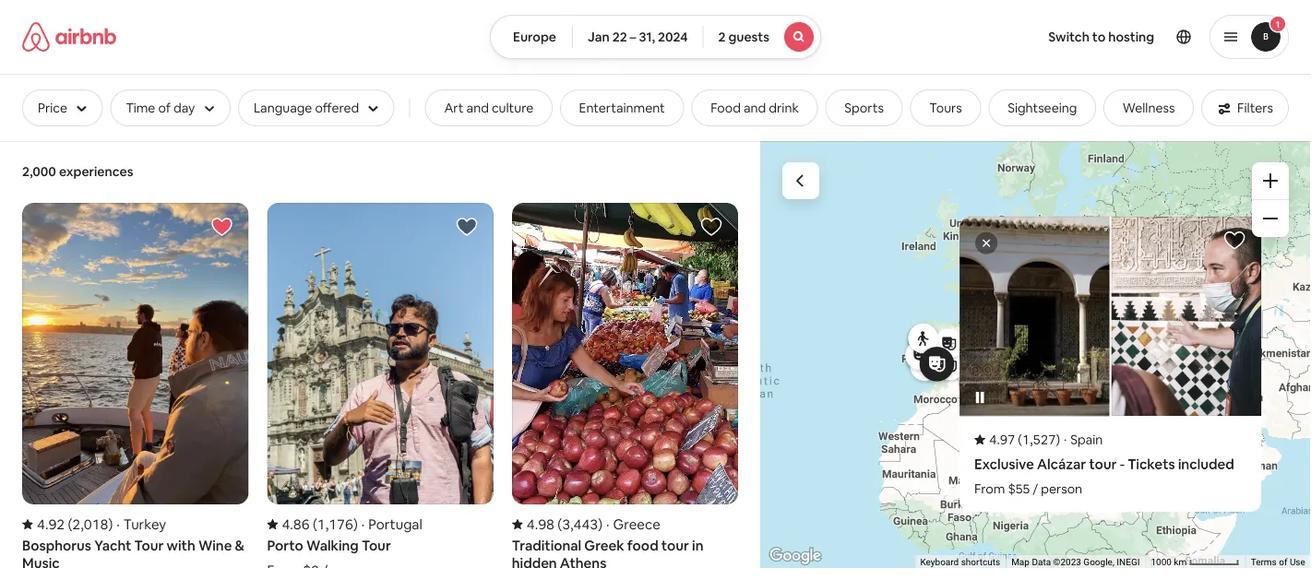 Task type: describe. For each thing, give the bounding box(es) containing it.
traditional greek food tour in hidden athens
[[512, 537, 704, 569]]

exclusive alcázar tour - tickets included group
[[960, 216, 1262, 512]]

keyboard shortcuts
[[921, 557, 1001, 568]]

31,
[[639, 29, 655, 45]]

4.86
[[282, 516, 310, 534]]

22
[[613, 29, 627, 45]]

europe
[[513, 29, 557, 45]]

2,000 experiences
[[22, 163, 133, 180]]

· for · portugal
[[362, 516, 365, 534]]

sightseeing
[[1008, 100, 1078, 116]]

map
[[1012, 557, 1030, 568]]

food
[[628, 537, 659, 555]]

· for · spain
[[1064, 431, 1067, 448]]

(1,527)
[[1019, 432, 1061, 448]]

of for day
[[158, 100, 171, 116]]

included
[[1179, 456, 1235, 474]]

tour inside exclusive alcázar tour - tickets included from $55 / person
[[1090, 456, 1117, 474]]

(3,443)
[[558, 516, 603, 534]]

porto walking tour group
[[267, 203, 494, 569]]

portugal
[[369, 516, 423, 534]]

· for · turkey
[[117, 516, 120, 534]]

traditional
[[512, 537, 582, 555]]

exclusive
[[975, 456, 1035, 474]]

of for use
[[1280, 557, 1288, 568]]

hosting
[[1109, 29, 1155, 45]]

Wellness button
[[1104, 90, 1195, 126]]

terms of use
[[1252, 557, 1306, 568]]

$55
[[1008, 481, 1030, 498]]

1000
[[1152, 557, 1172, 568]]

Food and drink button
[[692, 90, 818, 126]]

2024
[[658, 29, 688, 45]]

day
[[174, 100, 195, 116]]

terms of use link
[[1252, 557, 1306, 568]]

bosphorus
[[22, 537, 91, 555]]

/
[[1033, 481, 1039, 498]]

yacht
[[94, 537, 131, 555]]

bosphorus yacht tour with wine & music group
[[22, 203, 249, 569]]

athens
[[560, 554, 607, 569]]

· spain
[[1064, 431, 1103, 448]]

· portugal
[[362, 516, 423, 534]]

hidden
[[512, 554, 557, 569]]

4.86 (1,176)
[[282, 516, 358, 534]]

europe button
[[490, 15, 573, 59]]

2 guests button
[[703, 15, 821, 59]]

keyboard
[[921, 557, 959, 568]]

2,000
[[22, 163, 56, 180]]

language offered
[[254, 100, 359, 116]]

profile element
[[844, 0, 1290, 74]]

data
[[1032, 557, 1052, 568]]

traditional greek food tour in hidden athens group
[[512, 203, 739, 569]]

art
[[444, 100, 464, 116]]

guests
[[729, 29, 770, 45]]

jan
[[588, 29, 610, 45]]

(2,018)
[[68, 516, 113, 534]]

jan 22 – 31, 2024 button
[[572, 15, 704, 59]]

google image
[[765, 545, 826, 569]]

2 guests
[[719, 29, 770, 45]]

· turkey
[[117, 516, 166, 534]]

person
[[1042, 481, 1083, 498]]

· for · greece
[[607, 516, 610, 534]]

0 horizontal spatial add to wishlist image
[[701, 216, 723, 238]]

zoom in image
[[1264, 174, 1278, 188]]

4.92
[[37, 516, 65, 534]]

tours
[[930, 100, 963, 116]]

with
[[167, 537, 195, 555]]

drink
[[769, 100, 799, 116]]

keyboard shortcuts button
[[921, 556, 1001, 569]]

1
[[1276, 18, 1280, 30]]

4.97 out of 5 average rating,  1,527 reviews image
[[975, 431, 1061, 449]]

switch
[[1049, 29, 1090, 45]]

none search field containing europe
[[490, 15, 821, 59]]

sports
[[845, 100, 884, 116]]

shortcuts
[[962, 557, 1001, 568]]



Task type: locate. For each thing, give the bounding box(es) containing it.
tour left -
[[1090, 456, 1117, 474]]

2 and from the left
[[744, 100, 766, 116]]

·
[[1064, 431, 1067, 448], [117, 516, 120, 534], [362, 516, 365, 534], [607, 516, 610, 534]]

&
[[235, 537, 245, 555]]

1 vertical spatial tour
[[662, 537, 689, 555]]

Entertainment button
[[560, 90, 684, 126]]

tour for turkey
[[134, 537, 164, 555]]

Tours button
[[911, 90, 982, 126]]

tour inside the traditional greek food tour in hidden athens
[[662, 537, 689, 555]]

offered
[[315, 100, 359, 116]]

add to wishlist image
[[701, 216, 723, 238], [1224, 229, 1246, 252]]

switch to hosting link
[[1038, 18, 1166, 56]]

1000 km
[[1152, 557, 1190, 568]]

switch to hosting
[[1049, 29, 1155, 45]]

experiences
[[59, 163, 133, 180]]

· inside porto walking tour group
[[362, 516, 365, 534]]

and for art
[[467, 100, 489, 116]]

language
[[254, 100, 312, 116]]

exclusive alcázar tour - tickets included from $55 / person
[[975, 456, 1235, 498]]

price button
[[22, 90, 103, 126]]

inegi
[[1117, 557, 1141, 568]]

· left spain
[[1064, 431, 1067, 448]]

google map
showing 20 experiences. including 1 saved experience. region
[[761, 140, 1312, 569]]

tickets
[[1128, 456, 1176, 474]]

tour
[[134, 537, 164, 555], [362, 537, 391, 555]]

map data ©2023 google, inegi
[[1012, 557, 1141, 568]]

terms
[[1252, 557, 1277, 568]]

0 vertical spatial of
[[158, 100, 171, 116]]

· up greek
[[607, 516, 610, 534]]

of left day
[[158, 100, 171, 116]]

music
[[22, 554, 60, 569]]

art and culture
[[444, 100, 534, 116]]

1000 km button
[[1146, 556, 1246, 569]]

and left drink
[[744, 100, 766, 116]]

price
[[38, 100, 67, 116]]

tour
[[1090, 456, 1117, 474], [662, 537, 689, 555]]

1 button
[[1210, 15, 1290, 59]]

0 horizontal spatial and
[[467, 100, 489, 116]]

tour inside bosphorus yacht tour with wine & music
[[134, 537, 164, 555]]

· inside the bosphorus yacht tour with wine & music group
[[117, 516, 120, 534]]

2 tour from the left
[[362, 537, 391, 555]]

None search field
[[490, 15, 821, 59]]

porto walking tour
[[267, 537, 391, 555]]

jan 22 – 31, 2024
[[588, 29, 688, 45]]

of left use at right
[[1280, 557, 1288, 568]]

1 horizontal spatial add to wishlist image
[[1224, 229, 1246, 252]]

wine
[[198, 537, 232, 555]]

and right art
[[467, 100, 489, 116]]

food and drink
[[711, 100, 799, 116]]

4.98 (3,443)
[[527, 516, 603, 534]]

· inside · spain
[[1064, 431, 1067, 448]]

Sightseeing button
[[989, 90, 1097, 126]]

turkey
[[124, 516, 166, 534]]

4.92 out of 5 average rating,  2,018 reviews image
[[22, 516, 113, 534]]

km
[[1175, 557, 1187, 568]]

0 vertical spatial tour
[[1090, 456, 1117, 474]]

use
[[1290, 557, 1306, 568]]

-
[[1120, 456, 1125, 474]]

(1,176)
[[313, 516, 358, 534]]

4.98
[[527, 516, 555, 534]]

culture
[[492, 100, 534, 116]]

close image
[[981, 238, 992, 249]]

0 horizontal spatial of
[[158, 100, 171, 116]]

time of day button
[[110, 90, 231, 126]]

· up yacht
[[117, 516, 120, 534]]

4.92 (2,018)
[[37, 516, 113, 534]]

google,
[[1084, 557, 1115, 568]]

4.86 out of 5 average rating,  1,176 reviews image
[[267, 516, 358, 534]]

alcázar
[[1038, 456, 1087, 474]]

to
[[1093, 29, 1106, 45]]

1 vertical spatial of
[[1280, 557, 1288, 568]]

1 horizontal spatial tour
[[362, 537, 391, 555]]

porto
[[267, 537, 303, 555]]

time of day
[[126, 100, 195, 116]]

2
[[719, 29, 726, 45]]

add to wishlist image
[[456, 216, 478, 238]]

4.97
[[990, 432, 1016, 448]]

greek
[[585, 537, 625, 555]]

4.98 out of 5 average rating,  3,443 reviews image
[[512, 516, 603, 534]]

entertainment
[[579, 100, 665, 116]]

and for food
[[744, 100, 766, 116]]

greece
[[613, 516, 661, 534]]

language offered button
[[238, 90, 395, 126]]

· right (1,176)
[[362, 516, 365, 534]]

· greece
[[607, 516, 661, 534]]

0 horizontal spatial tour
[[134, 537, 164, 555]]

food
[[711, 100, 741, 116]]

and
[[467, 100, 489, 116], [744, 100, 766, 116]]

wellness
[[1123, 100, 1175, 116]]

zoom out image
[[1264, 211, 1278, 226]]

remove from wishlist image
[[211, 216, 233, 238]]

tour down turkey
[[134, 537, 164, 555]]

4.97 (1,527)
[[990, 432, 1061, 448]]

spain
[[1071, 432, 1103, 448]]

1 horizontal spatial and
[[744, 100, 766, 116]]

1 tour from the left
[[134, 537, 164, 555]]

0 horizontal spatial tour
[[662, 537, 689, 555]]

bosphorus yacht tour with wine & music
[[22, 537, 245, 569]]

Sports button
[[826, 90, 903, 126]]

©2023
[[1054, 557, 1082, 568]]

Art and culture button
[[425, 90, 553, 126]]

1 horizontal spatial tour
[[1090, 456, 1117, 474]]

1 and from the left
[[467, 100, 489, 116]]

filters button
[[1202, 90, 1290, 126]]

tour down '· portugal'
[[362, 537, 391, 555]]

tour left in on the right bottom of page
[[662, 537, 689, 555]]

tour for portugal
[[362, 537, 391, 555]]

· inside traditional greek food tour in hidden athens group
[[607, 516, 610, 534]]

time
[[126, 100, 155, 116]]

–
[[630, 29, 637, 45]]

of inside "time of day" dropdown button
[[158, 100, 171, 116]]

filters
[[1238, 100, 1274, 116]]

1 horizontal spatial of
[[1280, 557, 1288, 568]]

from
[[975, 481, 1006, 498]]



Task type: vqa. For each thing, say whether or not it's contained in the screenshot.
the top an
no



